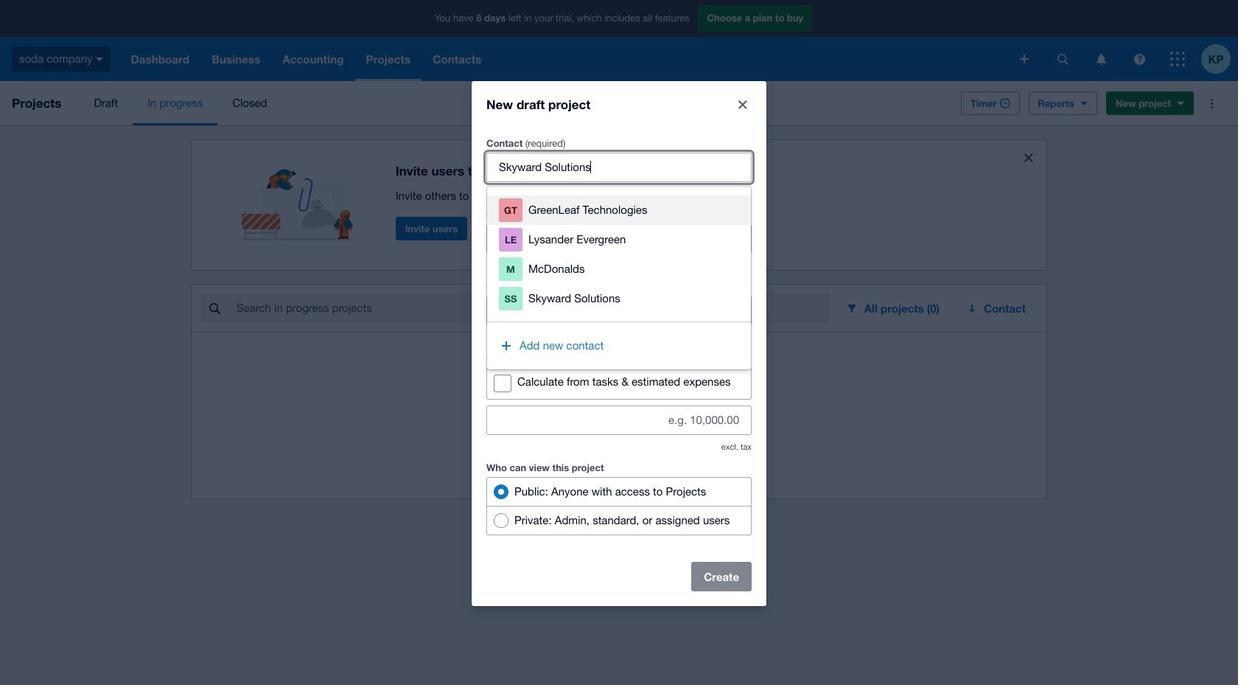 Task type: describe. For each thing, give the bounding box(es) containing it.
1 vertical spatial group
[[487, 477, 752, 535]]

svg image
[[1058, 53, 1069, 65]]

Find or create a contact field
[[487, 153, 751, 181]]

0 vertical spatial group
[[487, 186, 751, 369]]

invite users to projects image
[[242, 152, 360, 240]]



Task type: vqa. For each thing, say whether or not it's contained in the screenshot.
Pick a date field
yes



Task type: locate. For each thing, give the bounding box(es) containing it.
Pick a date field
[[522, 296, 751, 324]]

banner
[[0, 0, 1239, 81]]

dialog
[[472, 81, 767, 606]]

svg image
[[1171, 52, 1186, 66], [1097, 53, 1106, 65], [1134, 53, 1146, 65], [1021, 55, 1029, 63], [96, 57, 104, 61]]

None field
[[487, 225, 751, 253]]

e.g. 10,000.00 field
[[487, 406, 751, 434]]

Search in progress projects search field
[[235, 294, 831, 322]]

list box
[[487, 186, 751, 322]]

group
[[487, 186, 751, 369], [487, 477, 752, 535]]



